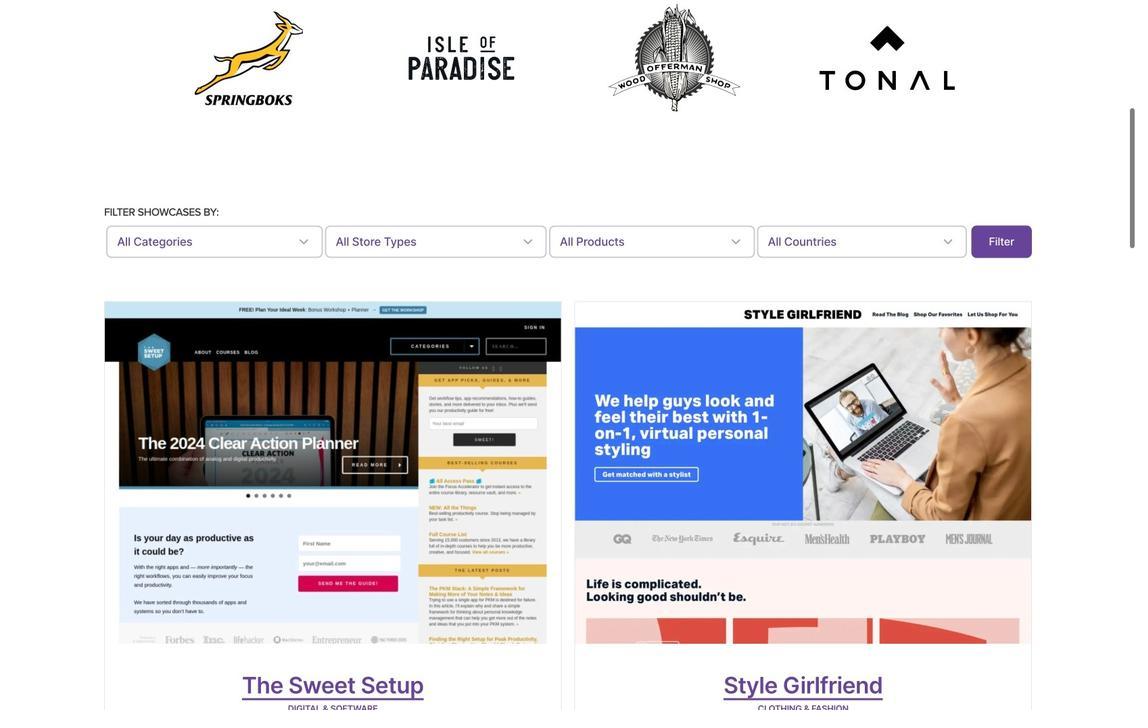 Task type: locate. For each thing, give the bounding box(es) containing it.
0 horizontal spatial angle down image
[[296, 234, 312, 250]]

tonal image
[[819, 26, 955, 90]]

None field
[[106, 225, 323, 258], [325, 225, 547, 258], [549, 225, 755, 258], [757, 225, 967, 258], [106, 225, 323, 258], [549, 225, 755, 258], [757, 225, 967, 258]]

2 angle down image from the left
[[728, 234, 744, 250]]

1 horizontal spatial angle down image
[[728, 234, 744, 250]]

angle down image
[[296, 234, 312, 250], [728, 234, 744, 250]]

angle down image
[[520, 234, 536, 250]]



Task type: vqa. For each thing, say whether or not it's contained in the screenshot.
in
no



Task type: describe. For each thing, give the bounding box(es) containing it.
isle of paradise image
[[408, 28, 516, 88]]

offerman woodshop image
[[607, 2, 742, 114]]

official springboks online store image
[[195, 11, 303, 105]]

none field angle down
[[325, 225, 547, 258]]

1 angle down image from the left
[[296, 234, 312, 250]]



